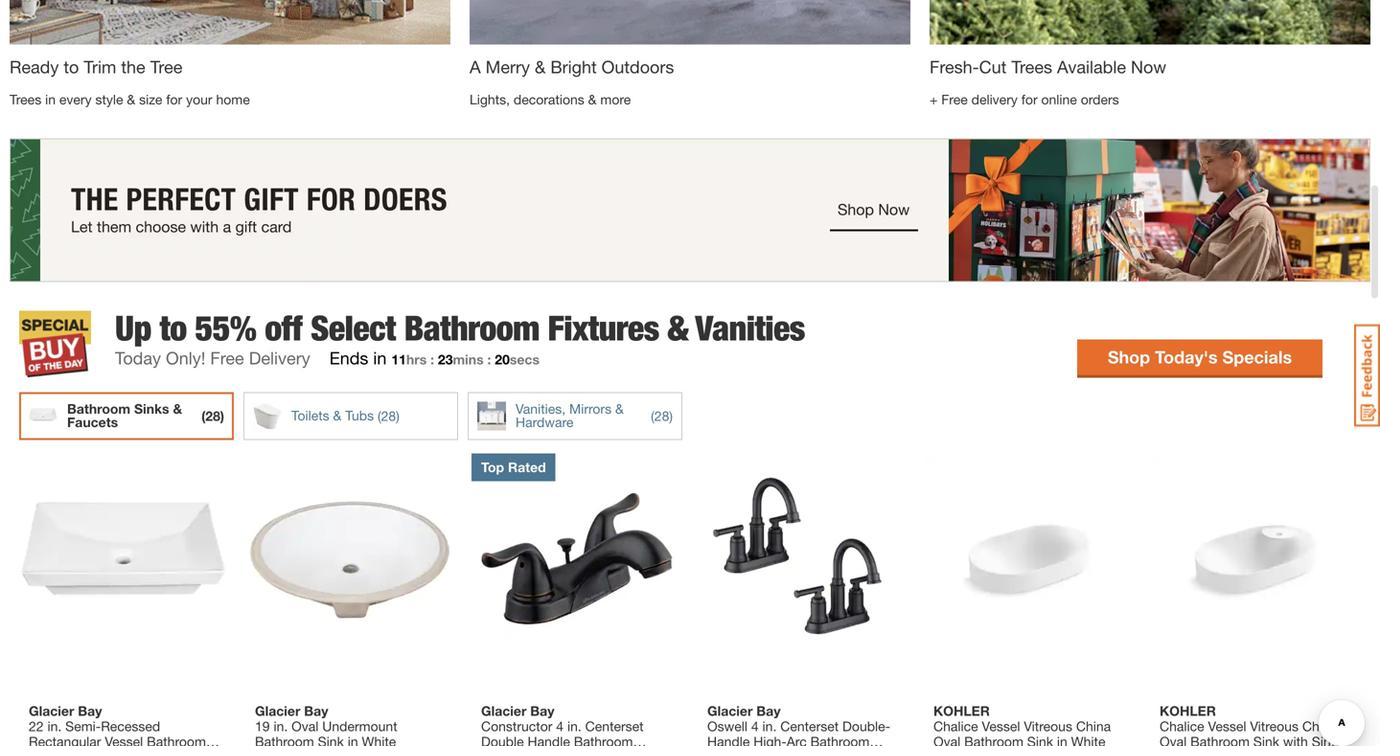 Task type: locate. For each thing, give the bounding box(es) containing it.
& left "tubs"
[[333, 408, 342, 424]]

1 horizontal spatial trees
[[1012, 56, 1053, 77]]

1 glacier from the left
[[29, 704, 74, 719]]

( right 'sinks'
[[201, 408, 205, 424]]

22 in. semi-recessed rectangular vessel bathroom sink in white image
[[19, 454, 230, 665]]

rectangular
[[29, 734, 101, 747]]

sink inside kohler chalice vessel vitreous china oval bathroom sink in white
[[1028, 734, 1054, 747]]

1 horizontal spatial chalice
[[1160, 719, 1205, 735]]

& inside toilets & tubs ( 28 )
[[333, 408, 342, 424]]

2 horizontal spatial 28
[[655, 408, 670, 424]]

3  image from the left
[[930, 0, 1371, 44]]

2 28 from the left
[[381, 408, 396, 424]]

bathroom for kohler chalice vessel vitreous china oval bathroom sink with singl
[[1191, 734, 1250, 747]]

chalice
[[934, 719, 979, 735], [1160, 719, 1205, 735]]

& right mirrors
[[616, 401, 624, 417]]

: left 23
[[431, 352, 434, 368]]

glacier
[[29, 704, 74, 719], [255, 704, 301, 719], [481, 704, 527, 719], [708, 704, 753, 719]]

0 vertical spatial trees
[[1012, 56, 1053, 77]]

) down today only! free delivery
[[220, 408, 224, 424]]

2 horizontal spatial sink
[[1254, 734, 1280, 747]]

3 glacier from the left
[[481, 704, 527, 719]]

1 horizontal spatial 28
[[381, 408, 396, 424]]

( right mirrors
[[651, 408, 655, 424]]

3 bay from the left
[[531, 704, 555, 719]]

1 chalice from the left
[[934, 719, 979, 735]]

2 horizontal spatial in
[[1058, 734, 1068, 747]]

free
[[942, 91, 968, 107]]

(
[[201, 408, 205, 424], [378, 408, 381, 424], [651, 408, 655, 424]]

bay
[[78, 704, 102, 719], [304, 704, 328, 719], [531, 704, 555, 719], [757, 704, 781, 719]]

2 bay from the left
[[304, 704, 328, 719]]

in.
[[47, 719, 62, 735], [274, 719, 288, 735], [568, 719, 582, 735], [763, 719, 777, 735]]

bathroom
[[404, 308, 540, 349], [67, 401, 131, 417], [255, 734, 314, 747], [965, 734, 1024, 747], [1191, 734, 1250, 747]]

handle for constructor
[[528, 734, 570, 747]]

vessel inside 'glacier bay 22 in. semi-recessed rectangular vessel bathroo'
[[105, 734, 143, 747]]

11
[[392, 352, 407, 368]]

2 ( 28 ) from the left
[[651, 408, 673, 424]]

)
[[220, 408, 224, 424], [396, 408, 400, 424], [670, 408, 673, 424]]

bathroom for glacier bay 19 in. oval undermount bathroom sink in white
[[255, 734, 314, 747]]

shop today's specials
[[1108, 347, 1293, 368]]

3 ) from the left
[[670, 408, 673, 424]]

faucets
[[67, 415, 118, 430]]

2 kohler from the left
[[1160, 704, 1217, 719]]

1 horizontal spatial china
[[1303, 719, 1338, 735]]

1 sink from the left
[[318, 734, 344, 747]]

4 glacier from the left
[[708, 704, 753, 719]]

in for kohler chalice vessel vitreous china oval bathroom sink in white
[[1058, 734, 1068, 747]]

handle right double
[[528, 734, 570, 747]]

centerset for constructor 4 in. centerset double handle bathroo
[[586, 719, 644, 735]]

0 horizontal spatial for
[[166, 91, 182, 107]]

glacier bay 22 in. semi-recessed rectangular vessel bathroo
[[29, 704, 206, 747]]

1 horizontal spatial handle
[[708, 734, 750, 747]]

0 vertical spatial to
[[64, 56, 79, 77]]

( right "tubs"
[[378, 408, 381, 424]]

vessel
[[982, 719, 1021, 735], [1209, 719, 1247, 735], [105, 734, 143, 747]]

2 china from the left
[[1303, 719, 1338, 735]]

2 in. from the left
[[274, 719, 288, 735]]

0 horizontal spatial vitreous
[[1024, 719, 1073, 735]]

vitreous for in
[[1024, 719, 1073, 735]]

fixtures
[[548, 308, 660, 349]]

more
[[601, 91, 631, 107]]

1 ( from the left
[[201, 408, 205, 424]]

centerset for oswell 4 in. centerset double- handle high-arc bathroo
[[781, 719, 839, 735]]

to
[[64, 56, 79, 77], [160, 308, 187, 349]]

4
[[556, 719, 564, 735], [752, 719, 759, 735]]

china inside kohler chalice vessel vitreous china oval bathroom sink in white
[[1077, 719, 1111, 735]]

outdoors
[[602, 56, 674, 77]]

glacier inside 'glacier bay 22 in. semi-recessed rectangular vessel bathroo'
[[29, 704, 74, 719]]

in inside glacier bay 19 in. oval undermount bathroom sink in white
[[348, 734, 358, 747]]

4 inside glacier bay oswell 4 in. centerset double- handle high-arc bathroo
[[752, 719, 759, 735]]

white inside glacier bay 19 in. oval undermount bathroom sink in white
[[362, 734, 396, 747]]

bright
[[551, 56, 597, 77]]

:
[[431, 352, 434, 368], [488, 352, 491, 368]]

4 for constructor
[[556, 719, 564, 735]]

chalice for chalice vessel vitreous china oval bathroom sink in white
[[934, 719, 979, 735]]

3 in. from the left
[[568, 719, 582, 735]]

bay for 22
[[78, 704, 102, 719]]

0 horizontal spatial chalice
[[934, 719, 979, 735]]

 image up outdoors
[[470, 0, 911, 44]]

sink inside kohler chalice vessel vitreous china oval bathroom sink with singl
[[1254, 734, 1280, 747]]

1 horizontal spatial oval
[[934, 734, 961, 747]]

28 for vanities, mirrors & hardware
[[655, 408, 670, 424]]

handle
[[528, 734, 570, 747], [708, 734, 750, 747]]

1 kohler from the left
[[934, 704, 990, 719]]

2 for from the left
[[1022, 91, 1038, 107]]

1 handle from the left
[[528, 734, 570, 747]]

vessel inside kohler chalice vessel vitreous china oval bathroom sink in white
[[982, 719, 1021, 735]]

) inside toilets & tubs ( 28 )
[[396, 408, 400, 424]]

top rated
[[481, 460, 546, 475]]

glacier inside glacier bay 19 in. oval undermount bathroom sink in white
[[255, 704, 301, 719]]

kohler for chalice vessel vitreous china oval bathroom sink with singl
[[1160, 704, 1217, 719]]

glacier bay oswell 4 in. centerset double- handle high-arc bathroo
[[708, 704, 892, 747]]

vanities,
[[516, 401, 566, 417]]

bathroom inside kohler chalice vessel vitreous china oval bathroom sink in white
[[965, 734, 1024, 747]]

in. left arc
[[763, 719, 777, 735]]

glacier bay 19 in. oval undermount bathroom sink in white
[[255, 704, 398, 747]]

28
[[205, 408, 220, 424], [381, 408, 396, 424], [655, 408, 670, 424]]

2 horizontal spatial )
[[670, 408, 673, 424]]

china for with
[[1303, 719, 1338, 735]]

1 white from the left
[[362, 734, 396, 747]]

0 horizontal spatial )
[[220, 408, 224, 424]]

0 horizontal spatial (
[[201, 408, 205, 424]]

centerset inside glacier bay constructor 4 in. centerset double handle bathroo
[[586, 719, 644, 735]]

1 horizontal spatial (
[[378, 408, 381, 424]]

4 right constructor
[[556, 719, 564, 735]]

vitreous inside kohler chalice vessel vitreous china oval bathroom sink with singl
[[1251, 719, 1299, 735]]

2 horizontal spatial  image
[[930, 0, 1371, 44]]

0 horizontal spatial 28
[[205, 408, 220, 424]]

trees down ready
[[10, 91, 41, 107]]

4 in. from the left
[[763, 719, 777, 735]]

+
[[930, 91, 938, 107]]

 image for outdoors
[[470, 0, 911, 44]]

2 4 from the left
[[752, 719, 759, 735]]

2  image from the left
[[470, 0, 911, 44]]

& inside bathroom sinks & faucets
[[173, 401, 182, 417]]

chalice inside kohler chalice vessel vitreous china oval bathroom sink in white
[[934, 719, 979, 735]]

( 28 ) for bathroom sinks & faucets
[[201, 408, 224, 424]]

bathroom inside glacier bay 19 in. oval undermount bathroom sink in white
[[255, 734, 314, 747]]

centerset inside glacier bay oswell 4 in. centerset double- handle high-arc bathroo
[[781, 719, 839, 735]]

centerset
[[586, 719, 644, 735], [781, 719, 839, 735]]

0 horizontal spatial sink
[[318, 734, 344, 747]]

toilets
[[291, 408, 330, 424]]

fresh-
[[930, 56, 980, 77]]

vanities, mirrors & hardware
[[516, 401, 624, 430]]

&
[[535, 56, 546, 77], [127, 91, 135, 107], [588, 91, 597, 107], [668, 308, 689, 349], [173, 401, 182, 417], [616, 401, 624, 417], [333, 408, 342, 424]]

white for kohler chalice vessel vitreous china oval bathroom sink in white
[[1072, 734, 1106, 747]]

2 vitreous from the left
[[1251, 719, 1299, 735]]

0 horizontal spatial to
[[64, 56, 79, 77]]

0 horizontal spatial ( 28 )
[[201, 408, 224, 424]]

2 chalice from the left
[[1160, 719, 1205, 735]]

for right size
[[166, 91, 182, 107]]

online
[[1042, 91, 1078, 107]]

for left online
[[1022, 91, 1038, 107]]

handle left high-
[[708, 734, 750, 747]]

oswell 4 in. centerset double-handle high-arc bathroom faucet in matte black (2-pack) image
[[698, 454, 909, 665]]

tree
[[150, 56, 183, 77]]

1 horizontal spatial ( 28 )
[[651, 408, 673, 424]]

glacier inside glacier bay oswell 4 in. centerset double- handle high-arc bathroo
[[708, 704, 753, 719]]

4 right oswell in the right of the page
[[752, 719, 759, 735]]

sink
[[318, 734, 344, 747], [1028, 734, 1054, 747], [1254, 734, 1280, 747]]

: left 20 at the top of the page
[[488, 352, 491, 368]]

0 horizontal spatial 4
[[556, 719, 564, 735]]

handle inside glacier bay oswell 4 in. centerset double- handle high-arc bathroo
[[708, 734, 750, 747]]

handle inside glacier bay constructor 4 in. centerset double handle bathroo
[[528, 734, 570, 747]]

 image
[[10, 0, 451, 44], [470, 0, 911, 44], [930, 0, 1371, 44]]

to for ready
[[64, 56, 79, 77]]

) right "tubs"
[[396, 408, 400, 424]]

2 white from the left
[[1072, 734, 1106, 747]]

chalice inside kohler chalice vessel vitreous china oval bathroom sink with singl
[[1160, 719, 1205, 735]]

double
[[481, 734, 524, 747]]

1 in. from the left
[[47, 719, 62, 735]]

0 horizontal spatial china
[[1077, 719, 1111, 735]]

chalice vessel vitreous china oval bathroom sink with single faucet hole in white image
[[1151, 454, 1362, 665]]

in. right 22
[[47, 719, 62, 735]]

in. inside glacier bay 19 in. oval undermount bathroom sink in white
[[274, 719, 288, 735]]

sink for 19 in. oval undermount bathroom sink in white
[[318, 734, 344, 747]]

1 horizontal spatial centerset
[[781, 719, 839, 735]]

4 inside glacier bay constructor 4 in. centerset double handle bathroo
[[556, 719, 564, 735]]

to left trim
[[64, 56, 79, 77]]

1 horizontal spatial in
[[348, 734, 358, 747]]

2 sink from the left
[[1028, 734, 1054, 747]]

oval
[[292, 719, 319, 735], [934, 734, 961, 747], [1160, 734, 1187, 747]]

2 horizontal spatial oval
[[1160, 734, 1187, 747]]

the perfect gift for doers - let them choose with a gift card. shop now image
[[10, 138, 1371, 282]]

1  image from the left
[[10, 0, 451, 44]]

oval inside kohler chalice vessel vitreous china oval bathroom sink with singl
[[1160, 734, 1187, 747]]

now
[[1131, 56, 1167, 77]]

28 down today only! free delivery
[[205, 408, 220, 424]]

cut
[[980, 56, 1007, 77]]

white
[[362, 734, 396, 747], [1072, 734, 1106, 747]]

1 vertical spatial trees
[[10, 91, 41, 107]]

1 horizontal spatial for
[[1022, 91, 1038, 107]]

19 in. oval undermount bathroom sink in white image
[[245, 454, 456, 665]]

white inside kohler chalice vessel vitreous china oval bathroom sink in white
[[1072, 734, 1106, 747]]

lights,
[[470, 91, 510, 107]]

2 horizontal spatial vessel
[[1209, 719, 1247, 735]]

oval inside kohler chalice vessel vitreous china oval bathroom sink in white
[[934, 734, 961, 747]]

0 horizontal spatial white
[[362, 734, 396, 747]]

1 28 from the left
[[205, 408, 220, 424]]

vessel inside kohler chalice vessel vitreous china oval bathroom sink with singl
[[1209, 719, 1247, 735]]

glacier inside glacier bay constructor 4 in. centerset double handle bathroo
[[481, 704, 527, 719]]

in. right 19 at left bottom
[[274, 719, 288, 735]]

china for in
[[1077, 719, 1111, 735]]

1 horizontal spatial kohler
[[1160, 704, 1217, 719]]

1 vitreous from the left
[[1024, 719, 1073, 735]]

1 horizontal spatial vitreous
[[1251, 719, 1299, 735]]

2 horizontal spatial (
[[651, 408, 655, 424]]

vitreous for with
[[1251, 719, 1299, 735]]

semi-
[[65, 719, 101, 735]]

28 right "tubs"
[[381, 408, 396, 424]]

0 horizontal spatial trees
[[10, 91, 41, 107]]

 image up now
[[930, 0, 1371, 44]]

to right the up
[[160, 308, 187, 349]]

( for vanities, mirrors & hardware
[[651, 408, 655, 424]]

bathroom inside bathroom sinks & faucets
[[67, 401, 131, 417]]

bathroom sinks & faucets
[[67, 401, 182, 430]]

( 28 ) down today only! free delivery
[[201, 408, 224, 424]]

1 bay from the left
[[78, 704, 102, 719]]

1 horizontal spatial white
[[1072, 734, 1106, 747]]

1 : from the left
[[431, 352, 434, 368]]

bay inside 'glacier bay 22 in. semi-recessed rectangular vessel bathroo'
[[78, 704, 102, 719]]

in. inside glacier bay constructor 4 in. centerset double handle bathroo
[[568, 719, 582, 735]]

in
[[45, 91, 56, 107], [348, 734, 358, 747], [1058, 734, 1068, 747]]

0 horizontal spatial :
[[431, 352, 434, 368]]

2 ( from the left
[[378, 408, 381, 424]]

china
[[1077, 719, 1111, 735], [1303, 719, 1338, 735]]

available
[[1058, 56, 1127, 77]]

2 centerset from the left
[[781, 719, 839, 735]]

1 ( 28 ) from the left
[[201, 408, 224, 424]]

28 right mirrors
[[655, 408, 670, 424]]

sinks
[[134, 401, 169, 417]]

1 4 from the left
[[556, 719, 564, 735]]

with
[[1284, 734, 1309, 747]]

1 horizontal spatial 4
[[752, 719, 759, 735]]

1 horizontal spatial :
[[488, 352, 491, 368]]

0 horizontal spatial kohler
[[934, 704, 990, 719]]

3 ( from the left
[[651, 408, 655, 424]]

( 28 ) right mirrors
[[651, 408, 673, 424]]

glacier for 22
[[29, 704, 74, 719]]

1 horizontal spatial  image
[[470, 0, 911, 44]]

23
[[438, 352, 453, 368]]

bay inside glacier bay oswell 4 in. centerset double- handle high-arc bathroo
[[757, 704, 781, 719]]

1 vertical spatial to
[[160, 308, 187, 349]]

3 28 from the left
[[655, 408, 670, 424]]

 image up home
[[10, 0, 451, 44]]

vessel for in
[[982, 719, 1021, 735]]

2 ) from the left
[[396, 408, 400, 424]]

vitreous
[[1024, 719, 1073, 735], [1251, 719, 1299, 735]]

in inside kohler chalice vessel vitreous china oval bathroom sink in white
[[1058, 734, 1068, 747]]

0 horizontal spatial in
[[45, 91, 56, 107]]

bathroom inside kohler chalice vessel vitreous china oval bathroom sink with singl
[[1191, 734, 1250, 747]]

1 ) from the left
[[220, 408, 224, 424]]

3 sink from the left
[[1254, 734, 1280, 747]]

2 handle from the left
[[708, 734, 750, 747]]

) right mirrors
[[670, 408, 673, 424]]

1 centerset from the left
[[586, 719, 644, 735]]

0 horizontal spatial  image
[[10, 0, 451, 44]]

4 bay from the left
[[757, 704, 781, 719]]

vitreous inside kohler chalice vessel vitreous china oval bathroom sink in white
[[1024, 719, 1073, 735]]

2 glacier from the left
[[255, 704, 301, 719]]

kohler inside kohler chalice vessel vitreous china oval bathroom sink in white
[[934, 704, 990, 719]]

hardware
[[516, 415, 574, 430]]

shop today's specials link
[[1078, 340, 1323, 375]]

1 horizontal spatial sink
[[1028, 734, 1054, 747]]

constructor 4 in. centerset double handle bathroom faucet in bronze image
[[472, 454, 683, 665]]

1 horizontal spatial vessel
[[982, 719, 1021, 735]]

bay inside glacier bay 19 in. oval undermount bathroom sink in white
[[304, 704, 328, 719]]

bay inside glacier bay constructor 4 in. centerset double handle bathroo
[[531, 704, 555, 719]]

& right 'sinks'
[[173, 401, 182, 417]]

kohler inside kohler chalice vessel vitreous china oval bathroom sink with singl
[[1160, 704, 1217, 719]]

in for glacier bay 19 in. oval undermount bathroom sink in white
[[348, 734, 358, 747]]

bay for oswell
[[757, 704, 781, 719]]

ready
[[10, 56, 59, 77]]

in. right constructor
[[568, 719, 582, 735]]

white for glacier bay 19 in. oval undermount bathroom sink in white
[[362, 734, 396, 747]]

1 horizontal spatial to
[[160, 308, 187, 349]]

1 china from the left
[[1077, 719, 1111, 735]]

trees up + free delivery for online orders
[[1012, 56, 1053, 77]]

) for vanities, mirrors & hardware
[[670, 408, 673, 424]]

china inside kohler chalice vessel vitreous china oval bathroom sink with singl
[[1303, 719, 1338, 735]]

& right the merry on the left top of page
[[535, 56, 546, 77]]

today only!
[[115, 348, 206, 368]]

sink inside glacier bay 19 in. oval undermount bathroom sink in white
[[318, 734, 344, 747]]

0 horizontal spatial oval
[[292, 719, 319, 735]]

0 horizontal spatial vessel
[[105, 734, 143, 747]]

0 horizontal spatial centerset
[[586, 719, 644, 735]]

& left 'more'
[[588, 91, 597, 107]]

) for bathroom sinks & faucets
[[220, 408, 224, 424]]

2 : from the left
[[488, 352, 491, 368]]

for
[[166, 91, 182, 107], [1022, 91, 1038, 107]]

( 28 )
[[201, 408, 224, 424], [651, 408, 673, 424]]

1 horizontal spatial )
[[396, 408, 400, 424]]

vanities
[[696, 308, 805, 349]]

sink for chalice vessel vitreous china oval bathroom sink with singl
[[1254, 734, 1280, 747]]

0 horizontal spatial handle
[[528, 734, 570, 747]]

size
[[139, 91, 162, 107]]



Task type: vqa. For each thing, say whether or not it's contained in the screenshot.
the leftmost  image
yes



Task type: describe. For each thing, give the bounding box(es) containing it.
merry
[[486, 56, 530, 77]]

trim
[[84, 56, 116, 77]]

oswell
[[708, 719, 748, 735]]

in. inside glacier bay oswell 4 in. centerset double- handle high-arc bathroo
[[763, 719, 777, 735]]

undermount
[[322, 719, 398, 735]]

+ free delivery for online orders
[[930, 91, 1120, 107]]

secs
[[510, 352, 540, 368]]

ends in
[[330, 348, 387, 368]]

delivery
[[972, 91, 1018, 107]]

style
[[95, 91, 123, 107]]

oval inside glacier bay 19 in. oval undermount bathroom sink in white
[[292, 719, 319, 735]]

double-
[[843, 719, 891, 735]]

hrs
[[407, 352, 427, 368]]

every
[[59, 91, 92, 107]]

mins
[[453, 352, 484, 368]]

28 inside toilets & tubs ( 28 )
[[381, 408, 396, 424]]

constructor
[[481, 719, 553, 735]]

in. inside 'glacier bay 22 in. semi-recessed rectangular vessel bathroo'
[[47, 719, 62, 735]]

vessel for with
[[1209, 719, 1247, 735]]

mirrors
[[570, 401, 612, 417]]

recessed
[[101, 719, 160, 735]]

kohler chalice vessel vitreous china oval bathroom sink with singl
[[1160, 704, 1349, 747]]

oval for chalice vessel vitreous china oval bathroom sink with singl
[[1160, 734, 1187, 747]]

& left 'vanities'
[[668, 308, 689, 349]]

orders
[[1081, 91, 1120, 107]]

arc
[[787, 734, 807, 747]]

1 for from the left
[[166, 91, 182, 107]]

glacier bay constructor 4 in. centerset double handle bathroo
[[481, 704, 644, 747]]

today only! free delivery
[[115, 348, 310, 368]]

ends in 11 hrs : 23 mins : 20 secs
[[330, 348, 540, 368]]

22
[[29, 719, 44, 735]]

sink for chalice vessel vitreous china oval bathroom sink in white
[[1028, 734, 1054, 747]]

your
[[186, 91, 212, 107]]

lights, decorations & more
[[470, 91, 631, 107]]

19
[[255, 719, 270, 735]]

high-
[[754, 734, 787, 747]]

toilets & tubs ( 28 )
[[291, 408, 400, 424]]

ready to trim the tree
[[10, 56, 183, 77]]

top
[[481, 460, 504, 475]]

off
[[265, 308, 302, 349]]

28 for bathroom sinks & faucets
[[205, 408, 220, 424]]

a
[[470, 56, 481, 77]]

home
[[216, 91, 250, 107]]

& left size
[[127, 91, 135, 107]]

up to 55% off select bathroom fixtures & vanities
[[115, 308, 805, 349]]

4 for oswell
[[752, 719, 759, 735]]

bathroom for kohler chalice vessel vitreous china oval bathroom sink in white
[[965, 734, 1024, 747]]

bay for 19
[[304, 704, 328, 719]]

( 28 ) for vanities, mirrors & hardware
[[651, 408, 673, 424]]

kohler for chalice vessel vitreous china oval bathroom sink in white
[[934, 704, 990, 719]]

feedback link image
[[1355, 324, 1381, 428]]

special buy logo image
[[19, 311, 91, 378]]

select
[[311, 308, 396, 349]]

( for bathroom sinks & faucets
[[201, 408, 205, 424]]

 image for tree
[[10, 0, 451, 44]]

glacier for oswell
[[708, 704, 753, 719]]

rated
[[508, 460, 546, 475]]

 image for now
[[930, 0, 1371, 44]]

trees in every style & size for your home
[[10, 91, 250, 107]]

up
[[115, 308, 151, 349]]

a merry & bright outdoors
[[470, 56, 674, 77]]

tubs
[[345, 408, 374, 424]]

kohler chalice vessel vitreous china oval bathroom sink in white
[[934, 704, 1111, 747]]

20
[[495, 352, 510, 368]]

chalice for chalice vessel vitreous china oval bathroom sink with singl
[[1160, 719, 1205, 735]]

bay for constructor
[[531, 704, 555, 719]]

& inside vanities, mirrors & hardware
[[616, 401, 624, 417]]

glacier for 19
[[255, 704, 301, 719]]

oval for chalice vessel vitreous china oval bathroom sink in white
[[934, 734, 961, 747]]

55%
[[195, 308, 256, 349]]

( inside toilets & tubs ( 28 )
[[378, 408, 381, 424]]

to for up
[[160, 308, 187, 349]]

chalice vessel vitreous china oval bathroom sink in white image
[[924, 454, 1135, 665]]

free delivery
[[210, 348, 310, 368]]

glacier for constructor
[[481, 704, 527, 719]]

the
[[121, 56, 145, 77]]

decorations
[[514, 91, 585, 107]]

handle for oswell
[[708, 734, 750, 747]]

fresh-cut trees available now
[[930, 56, 1167, 77]]



